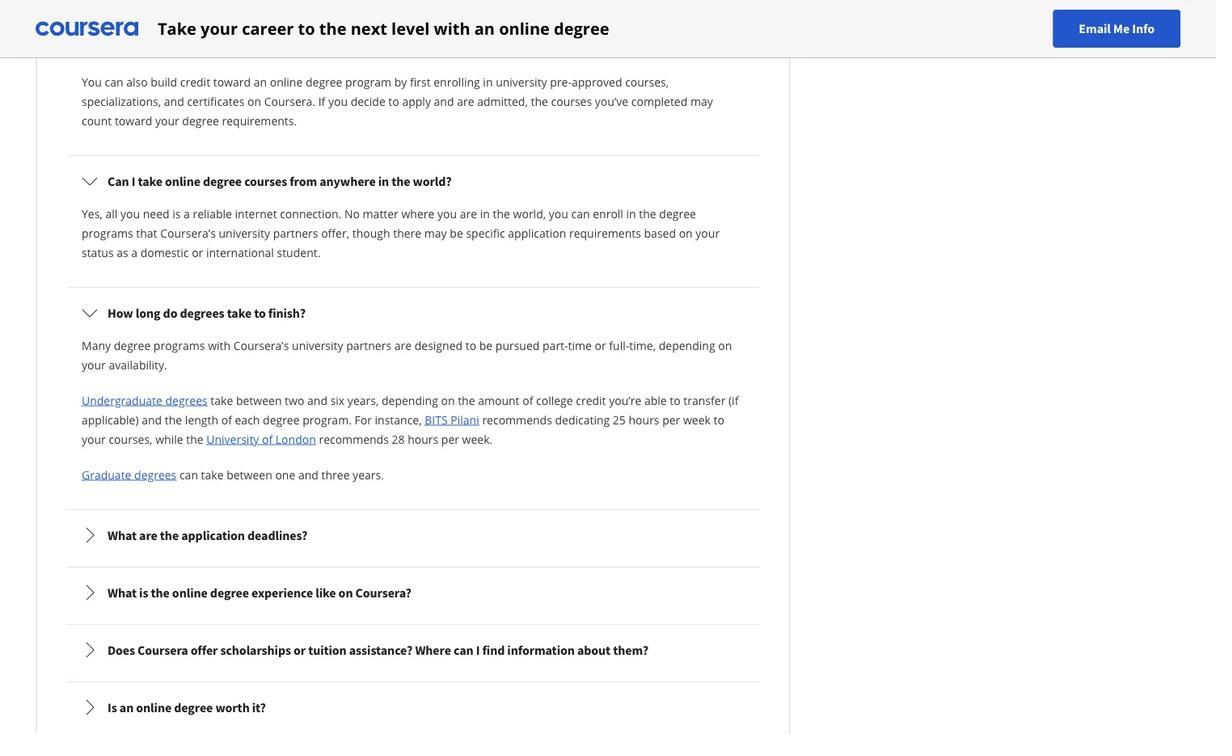 Task type: vqa. For each thing, say whether or not it's contained in the screenshot.
What Is The Online Degree Experience Like On Coursera? dropdown button
yes



Task type: locate. For each thing, give the bounding box(es) containing it.
2 horizontal spatial with
[[434, 17, 470, 40]]

program inside each university determines the number of pre-approved transfer credits that may count towards the degree requirements according to institutional policies. check with each degree program for more information.
[[389, 38, 435, 54]]

1 vertical spatial what
[[108, 585, 137, 601]]

can down the while
[[179, 467, 198, 482]]

you're
[[609, 393, 641, 408]]

an
[[474, 17, 495, 40], [254, 74, 267, 89], [120, 699, 134, 716]]

the up specific
[[493, 206, 510, 221]]

to left finish?
[[254, 305, 266, 321]]

0 horizontal spatial courses
[[244, 173, 287, 189]]

0 vertical spatial per
[[662, 412, 680, 427]]

for
[[438, 38, 453, 54]]

1 horizontal spatial courses,
[[625, 74, 669, 89]]

1 vertical spatial may
[[690, 93, 713, 109]]

your right the take
[[201, 17, 238, 40]]

0 horizontal spatial coursera's
[[160, 225, 216, 241]]

1 vertical spatial approved
[[572, 74, 622, 89]]

to down by
[[388, 93, 399, 109]]

about
[[577, 642, 611, 658]]

1 vertical spatial partners
[[346, 338, 391, 353]]

1 vertical spatial program
[[345, 74, 391, 89]]

1 vertical spatial an
[[254, 74, 267, 89]]

is up coursera
[[139, 585, 148, 601]]

0 horizontal spatial count
[[82, 113, 112, 128]]

0 horizontal spatial depending
[[382, 393, 438, 408]]

0 horizontal spatial be
[[450, 225, 463, 241]]

between left two
[[236, 393, 282, 408]]

what inside what are the application deadlines? dropdown button
[[108, 527, 137, 543]]

1 vertical spatial i
[[476, 642, 480, 658]]

between left one
[[227, 467, 272, 482]]

university up according
[[110, 19, 161, 34]]

degree up based
[[659, 206, 696, 221]]

online right the is
[[136, 699, 172, 716]]

1 horizontal spatial approved
[[572, 74, 622, 89]]

pre- inside each university determines the number of pre-approved transfer credits that may count towards the degree requirements according to institutional policies. check with each degree program for more information.
[[306, 19, 328, 34]]

i left find
[[476, 642, 480, 658]]

0 horizontal spatial i
[[132, 173, 135, 189]]

to inside you can also build credit toward an online degree program by first enrolling in university pre-approved courses, specializations, and certificates on coursera. if you decide to apply and are admitted, the courses you've completed may count toward your degree requirements.
[[388, 93, 399, 109]]

application
[[508, 225, 566, 241], [181, 527, 245, 543]]

application down graduate degrees can take between one and three years. on the left
[[181, 527, 245, 543]]

based
[[644, 225, 676, 241]]

that
[[465, 19, 486, 34], [136, 225, 157, 241]]

0 vertical spatial pre-
[[306, 19, 328, 34]]

credit
[[180, 74, 210, 89], [576, 393, 606, 408]]

find
[[482, 642, 505, 658]]

info
[[1132, 21, 1155, 37]]

the right admitted,
[[531, 93, 548, 109]]

0 horizontal spatial recommends
[[319, 431, 389, 447]]

are up specific
[[460, 206, 477, 221]]

to
[[298, 17, 315, 40], [136, 38, 147, 54], [388, 93, 399, 109], [254, 305, 266, 321], [465, 338, 476, 353], [670, 393, 681, 408], [714, 412, 724, 427]]

1 horizontal spatial with
[[296, 38, 318, 54]]

courses, up completed
[[625, 74, 669, 89]]

to right designed
[[465, 338, 476, 353]]

1 vertical spatial requirements
[[569, 225, 641, 241]]

2 vertical spatial may
[[424, 225, 447, 241]]

the up the while
[[165, 412, 182, 427]]

decide
[[351, 93, 385, 109]]

are
[[457, 93, 474, 109], [460, 206, 477, 221], [394, 338, 412, 353], [139, 527, 157, 543]]

with inside each university determines the number of pre-approved transfer credits that may count towards the degree requirements according to institutional policies. check with each degree program for more information.
[[296, 38, 318, 54]]

programs inside yes, all you need is a reliable internet connection. no matter where you are in the world, you can enroll in the degree programs that coursera's university partners offer, though there may be specific application requirements based on your status as a domestic or international student.
[[82, 225, 133, 241]]

pre- down information.
[[550, 74, 572, 89]]

0 vertical spatial is
[[172, 206, 181, 221]]

count inside you can also build credit toward an online degree program by first enrolling in university pre-approved courses, specializations, and certificates on coursera. if you decide to apply and are admitted, the courses you've completed may count toward your degree requirements.
[[82, 113, 112, 128]]

do
[[163, 305, 177, 321]]

depending up instance,
[[382, 393, 438, 408]]

2 horizontal spatial an
[[474, 17, 495, 40]]

take
[[158, 17, 196, 40]]

level
[[391, 17, 430, 40]]

0 horizontal spatial application
[[181, 527, 245, 543]]

may right completed
[[690, 93, 713, 109]]

on right like
[[338, 585, 353, 601]]

what up does
[[108, 585, 137, 601]]

of inside each university determines the number of pre-approved transfer credits that may count towards the degree requirements according to institutional policies. check with each degree program for more information.
[[293, 19, 303, 34]]

1 horizontal spatial that
[[465, 19, 486, 34]]

1 vertical spatial degrees
[[165, 393, 208, 408]]

0 horizontal spatial may
[[424, 225, 447, 241]]

on inside you can also build credit toward an online degree program by first enrolling in university pre-approved courses, specializations, and certificates on coursera. if you decide to apply and are admitted, the courses you've completed may count toward your degree requirements.
[[247, 93, 261, 109]]

0 vertical spatial coursera's
[[160, 225, 216, 241]]

0 vertical spatial toward
[[213, 74, 251, 89]]

can left enroll
[[571, 206, 590, 221]]

0 horizontal spatial a
[[131, 245, 138, 260]]

each university determines the number of pre-approved transfer credits that may count towards the degree requirements according to institutional policies. check with each degree program for more information.
[[82, 19, 725, 54]]

may inside yes, all you need is a reliable internet connection. no matter where you are in the world, you can enroll in the degree programs that coursera's university partners offer, though there may be specific application requirements based on your status as a domestic or international student.
[[424, 225, 447, 241]]

degrees for undergraduate
[[165, 393, 208, 408]]

(if
[[728, 393, 739, 408]]

you
[[82, 74, 102, 89]]

1 horizontal spatial an
[[254, 74, 267, 89]]

0 vertical spatial courses,
[[625, 74, 669, 89]]

requirements.
[[222, 113, 297, 128]]

2 vertical spatial degrees
[[134, 467, 177, 482]]

of up check
[[293, 19, 303, 34]]

hours down bits
[[408, 431, 438, 447]]

recommends down for
[[319, 431, 389, 447]]

courses up internet
[[244, 173, 287, 189]]

degrees down the while
[[134, 467, 177, 482]]

many degree programs with coursera's university partners are designed to be pursued part-time or full-time, depending on your availability.
[[82, 338, 732, 372]]

information
[[507, 642, 575, 658]]

0 vertical spatial that
[[465, 19, 486, 34]]

worth
[[215, 699, 250, 716]]

the inside you can also build credit toward an online degree program by first enrolling in university pre-approved courses, specializations, and certificates on coursera. if you decide to apply and are admitted, the courses you've completed may count toward your degree requirements.
[[531, 93, 548, 109]]

25
[[613, 412, 626, 427]]

what for what is the online degree experience like on coursera?
[[108, 585, 137, 601]]

1 horizontal spatial each
[[321, 38, 346, 54]]

pre- right the number
[[306, 19, 328, 34]]

with
[[434, 17, 470, 40], [296, 38, 318, 54], [208, 338, 231, 353]]

designed
[[415, 338, 463, 353]]

partners up student.
[[273, 225, 318, 241]]

may inside each university determines the number of pre-approved transfer credits that may count towards the degree requirements according to institutional policies. check with each degree program for more information.
[[489, 19, 512, 34]]

can i take online degree courses from anywhere in the world?
[[108, 173, 452, 189]]

the inside recommends dedicating 25 hours per week to your courses, while the
[[186, 431, 203, 447]]

on inside dropdown button
[[338, 585, 353, 601]]

with right level
[[434, 17, 470, 40]]

0 vertical spatial courses
[[551, 93, 592, 109]]

undergraduate
[[82, 393, 162, 408]]

1 vertical spatial that
[[136, 225, 157, 241]]

courses, inside recommends dedicating 25 hours per week to your courses, while the
[[109, 431, 152, 447]]

0 horizontal spatial toward
[[115, 113, 152, 128]]

your down build
[[155, 113, 179, 128]]

information.
[[487, 38, 553, 54]]

each left next
[[321, 38, 346, 54]]

count
[[514, 19, 545, 34], [82, 113, 112, 128]]

degree inside many degree programs with coursera's university partners are designed to be pursued part-time or full-time, depending on your availability.
[[114, 338, 151, 353]]

toward down specializations,
[[115, 113, 152, 128]]

can inside yes, all you need is a reliable internet connection. no matter where you are in the world, you can enroll in the degree programs that coursera's university partners offer, though there may be specific application requirements based on your status as a domestic or international student.
[[571, 206, 590, 221]]

0 vertical spatial or
[[192, 245, 203, 260]]

your inside recommends dedicating 25 hours per week to your courses, while the
[[82, 431, 106, 447]]

does coursera offer scholarships or tuition assistance? where can i find information about them?
[[108, 642, 649, 658]]

count inside each university determines the number of pre-approved transfer credits that may count towards the degree requirements according to institutional policies. check with each degree program for more information.
[[514, 19, 545, 34]]

an up coursera.
[[254, 74, 267, 89]]

you inside you can also build credit toward an online degree program by first enrolling in university pre-approved courses, specializations, and certificates on coursera. if you decide to apply and are admitted, the courses you've completed may count toward your degree requirements.
[[328, 93, 348, 109]]

email
[[1079, 21, 1111, 37]]

0 horizontal spatial pre-
[[306, 19, 328, 34]]

recommends down amount
[[482, 412, 552, 427]]

take up length
[[210, 393, 233, 408]]

0 horizontal spatial programs
[[82, 225, 133, 241]]

university inside yes, all you need is a reliable internet connection. no matter where you are in the world, you can enroll in the degree programs that coursera's university partners offer, though there may be specific application requirements based on your status as a domestic or international student.
[[219, 225, 270, 241]]

toward
[[213, 74, 251, 89], [115, 113, 152, 128]]

what inside what is the online degree experience like on coursera? dropdown button
[[108, 585, 137, 601]]

0 vertical spatial partners
[[273, 225, 318, 241]]

0 horizontal spatial with
[[208, 338, 231, 353]]

0 vertical spatial be
[[450, 225, 463, 241]]

1 horizontal spatial programs
[[154, 338, 205, 353]]

each inside take between two and six years, depending on the amount of college credit you're able to transfer (if applicable) and the length of each degree program. for instance,
[[235, 412, 260, 427]]

0 horizontal spatial courses,
[[109, 431, 152, 447]]

0 vertical spatial an
[[474, 17, 495, 40]]

1 horizontal spatial partners
[[346, 338, 391, 353]]

programs inside many degree programs with coursera's university partners are designed to be pursued part-time or full-time, depending on your availability.
[[154, 338, 205, 353]]

credit up certificates at left
[[180, 74, 210, 89]]

or right domestic
[[192, 245, 203, 260]]

institutional
[[150, 38, 213, 54]]

0 horizontal spatial is
[[139, 585, 148, 601]]

count down specializations,
[[82, 113, 112, 128]]

on inside take between two and six years, depending on the amount of college credit you're able to transfer (if applicable) and the length of each degree program. for instance,
[[441, 393, 455, 408]]

degree up availability.
[[114, 338, 151, 353]]

1 vertical spatial programs
[[154, 338, 205, 353]]

0 vertical spatial credit
[[180, 74, 210, 89]]

online
[[499, 17, 550, 40], [270, 74, 303, 89], [165, 173, 200, 189], [172, 585, 208, 601], [136, 699, 172, 716]]

may down where
[[424, 225, 447, 241]]

while
[[155, 431, 183, 447]]

1 horizontal spatial may
[[489, 19, 512, 34]]

0 vertical spatial programs
[[82, 225, 133, 241]]

1 horizontal spatial is
[[172, 206, 181, 221]]

approved inside you can also build credit toward an online degree program by first enrolling in university pre-approved courses, specializations, and certificates on coursera. if you decide to apply and are admitted, the courses you've completed may count toward your degree requirements.
[[572, 74, 622, 89]]

the up pilani
[[458, 393, 475, 408]]

0 horizontal spatial requirements
[[569, 225, 641, 241]]

courses,
[[625, 74, 669, 89], [109, 431, 152, 447]]

how long do degrees take to finish?
[[108, 305, 306, 321]]

depending inside many degree programs with coursera's university partners are designed to be pursued part-time or full-time, depending on your availability.
[[659, 338, 715, 353]]

1 vertical spatial count
[[82, 113, 112, 128]]

1 vertical spatial is
[[139, 585, 148, 601]]

university inside you can also build credit toward an online degree program by first enrolling in university pre-approved courses, specializations, and certificates on coursera. if you decide to apply and are admitted, the courses you've completed may count toward your degree requirements.
[[496, 74, 547, 89]]

hours
[[629, 412, 659, 427], [408, 431, 438, 447]]

graduate degrees can take between one and three years.
[[82, 467, 384, 482]]

are inside you can also build credit toward an online degree program by first enrolling in university pre-approved courses, specializations, and certificates on coursera. if you decide to apply and are admitted, the courses you've completed may count toward your degree requirements.
[[457, 93, 474, 109]]

0 vertical spatial hours
[[629, 412, 659, 427]]

1 vertical spatial or
[[595, 338, 606, 353]]

transfer inside each university determines the number of pre-approved transfer credits that may count towards the degree requirements according to institutional policies. check with each degree program for more information.
[[381, 19, 423, 34]]

0 horizontal spatial partners
[[273, 225, 318, 241]]

coursera's inside many degree programs with coursera's university partners are designed to be pursued part-time or full-time, depending on your availability.
[[233, 338, 289, 353]]

the left next
[[319, 17, 346, 40]]

programs down "all"
[[82, 225, 133, 241]]

is inside yes, all you need is a reliable internet connection. no matter where you are in the world, you can enroll in the degree programs that coursera's university partners offer, though there may be specific application requirements based on your status as a domestic or international student.
[[172, 206, 181, 221]]

degrees
[[180, 305, 224, 321], [165, 393, 208, 408], [134, 467, 177, 482]]

0 vertical spatial what
[[108, 527, 137, 543]]

each inside each university determines the number of pre-approved transfer credits that may count towards the degree requirements according to institutional policies. check with each degree program for more information.
[[321, 38, 346, 54]]

the up based
[[639, 206, 656, 221]]

1 vertical spatial per
[[441, 431, 459, 447]]

1 horizontal spatial application
[[508, 225, 566, 241]]

on up bits pilani link
[[441, 393, 455, 408]]

approved inside each university determines the number of pre-approved transfer credits that may count towards the degree requirements according to institutional policies. check with each degree program for more information.
[[328, 19, 378, 34]]

each
[[321, 38, 346, 54], [235, 412, 260, 427]]

your down many
[[82, 357, 106, 372]]

courses inside you can also build credit toward an online degree program by first enrolling in university pre-approved courses, specializations, and certificates on coursera. if you decide to apply and are admitted, the courses you've completed may count toward your degree requirements.
[[551, 93, 592, 109]]

matter
[[363, 206, 398, 221]]

1 vertical spatial courses,
[[109, 431, 152, 447]]

length
[[185, 412, 218, 427]]

0 horizontal spatial that
[[136, 225, 157, 241]]

tuition
[[308, 642, 347, 658]]

also
[[126, 74, 148, 89]]

0 vertical spatial degrees
[[180, 305, 224, 321]]

program up decide
[[345, 74, 391, 89]]

university up admitted,
[[496, 74, 547, 89]]

1 horizontal spatial recommends
[[482, 412, 552, 427]]

to inside dropdown button
[[254, 305, 266, 321]]

coursera's inside yes, all you need is a reliable internet connection. no matter where you are in the world, you can enroll in the degree programs that coursera's university partners offer, though there may be specific application requirements based on your status as a domestic or international student.
[[160, 225, 216, 241]]

the left world?
[[392, 173, 410, 189]]

per down bits pilani link
[[441, 431, 459, 447]]

specific
[[466, 225, 505, 241]]

your down applicable)
[[82, 431, 106, 447]]

degree down certificates at left
[[182, 113, 219, 128]]

enroll
[[593, 206, 623, 221]]

1 horizontal spatial depending
[[659, 338, 715, 353]]

that down need
[[136, 225, 157, 241]]

you right "all"
[[120, 206, 140, 221]]

coursera.
[[264, 93, 315, 109]]

1 vertical spatial depending
[[382, 393, 438, 408]]

university inside many degree programs with coursera's university partners are designed to be pursued part-time or full-time, depending on your availability.
[[292, 338, 343, 353]]

can
[[105, 74, 123, 89], [571, 206, 590, 221], [179, 467, 198, 482], [454, 642, 473, 658]]

0 horizontal spatial transfer
[[381, 19, 423, 34]]

university down finish?
[[292, 338, 343, 353]]

may up information.
[[489, 19, 512, 34]]

dedicating
[[555, 412, 610, 427]]

0 vertical spatial depending
[[659, 338, 715, 353]]

what are the application deadlines? button
[[69, 513, 757, 558]]

be inside yes, all you need is a reliable internet connection. no matter where you are in the world, you can enroll in the degree programs that coursera's university partners offer, though there may be specific application requirements based on your status as a domestic or international student.
[[450, 225, 463, 241]]

1 horizontal spatial requirements
[[653, 19, 725, 34]]

on inside yes, all you need is a reliable internet connection. no matter where you are in the world, you can enroll in the degree programs that coursera's university partners offer, though there may be specific application requirements based on your status as a domestic or international student.
[[679, 225, 693, 241]]

in right enroll
[[626, 206, 636, 221]]

be left specific
[[450, 225, 463, 241]]

2 horizontal spatial may
[[690, 93, 713, 109]]

application inside what are the application deadlines? dropdown button
[[181, 527, 245, 543]]

with down how long do degrees take to finish?
[[208, 338, 231, 353]]

requirements inside yes, all you need is a reliable internet connection. no matter where you are in the world, you can enroll in the degree programs that coursera's university partners offer, though there may be specific application requirements based on your status as a domestic or international student.
[[569, 225, 641, 241]]

an inside dropdown button
[[120, 699, 134, 716]]

where
[[401, 206, 435, 221]]

partners inside yes, all you need is a reliable internet connection. no matter where you are in the world, you can enroll in the degree programs that coursera's university partners offer, though there may be specific application requirements based on your status as a domestic or international student.
[[273, 225, 318, 241]]

to right check
[[298, 17, 315, 40]]

each for of
[[235, 412, 260, 427]]

between inside take between two and six years, depending on the amount of college credit you're able to transfer (if applicable) and the length of each degree program. for instance,
[[236, 393, 282, 408]]

0 horizontal spatial or
[[192, 245, 203, 260]]

your right based
[[696, 225, 720, 241]]

are down enrolling
[[457, 93, 474, 109]]

your inside you can also build credit toward an online degree program by first enrolling in university pre-approved courses, specializations, and certificates on coursera. if you decide to apply and are admitted, the courses you've completed may count toward your degree requirements.
[[155, 113, 179, 128]]

approved left level
[[328, 19, 378, 34]]

1 horizontal spatial count
[[514, 19, 545, 34]]

0 vertical spatial each
[[321, 38, 346, 54]]

career
[[242, 17, 294, 40]]

time
[[568, 338, 592, 353]]

be inside many degree programs with coursera's university partners are designed to be pursued part-time or full-time, depending on your availability.
[[479, 338, 493, 353]]

degrees right do
[[180, 305, 224, 321]]

them?
[[613, 642, 649, 658]]

1 vertical spatial courses
[[244, 173, 287, 189]]

can up specializations,
[[105, 74, 123, 89]]

are down how long do degrees take to finish? dropdown button
[[394, 338, 412, 353]]

0 vertical spatial requirements
[[653, 19, 725, 34]]

in inside you can also build credit toward an online degree program by first enrolling in university pre-approved courses, specializations, and certificates on coursera. if you decide to apply and are admitted, the courses you've completed may count toward your degree requirements.
[[483, 74, 493, 89]]

what down graduate degrees link
[[108, 527, 137, 543]]

on up (if
[[718, 338, 732, 353]]

0 horizontal spatial each
[[235, 412, 260, 427]]

coursera's up domestic
[[160, 225, 216, 241]]

an right the is
[[120, 699, 134, 716]]

1 vertical spatial transfer
[[683, 393, 726, 408]]

coursera image
[[36, 16, 138, 42]]

1 horizontal spatial courses
[[551, 93, 592, 109]]

approved
[[328, 19, 378, 34], [572, 74, 622, 89]]

partners down how long do degrees take to finish? dropdown button
[[346, 338, 391, 353]]

your inside many degree programs with coursera's university partners are designed to be pursued part-time or full-time, depending on your availability.
[[82, 357, 106, 372]]

0 horizontal spatial credit
[[180, 74, 210, 89]]

0 horizontal spatial approved
[[328, 19, 378, 34]]

can left find
[[454, 642, 473, 658]]

1 vertical spatial application
[[181, 527, 245, 543]]

0 vertical spatial count
[[514, 19, 545, 34]]

1 vertical spatial pre-
[[550, 74, 572, 89]]

internet
[[235, 206, 277, 221]]

courses inside can i take online degree courses from anywhere in the world? dropdown button
[[244, 173, 287, 189]]

degree up 'reliable'
[[203, 173, 242, 189]]

on right based
[[679, 225, 693, 241]]

degree inside is an online degree worth it? dropdown button
[[174, 699, 213, 716]]

is right need
[[172, 206, 181, 221]]

1 horizontal spatial hours
[[629, 412, 659, 427]]

2 what from the top
[[108, 585, 137, 601]]

1 horizontal spatial a
[[184, 206, 190, 221]]

each up university of london link
[[235, 412, 260, 427]]

take down university
[[201, 467, 224, 482]]

1 vertical spatial each
[[235, 412, 260, 427]]

that up more
[[465, 19, 486, 34]]

degree inside yes, all you need is a reliable internet connection. no matter where you are in the world, you can enroll in the degree programs that coursera's university partners offer, though there may be specific application requirements based on your status as a domestic or international student.
[[659, 206, 696, 221]]

0 vertical spatial program
[[389, 38, 435, 54]]

student.
[[277, 245, 321, 260]]

2 vertical spatial or
[[294, 642, 306, 658]]

or left tuition at the left bottom of page
[[294, 642, 306, 658]]

1 what from the top
[[108, 527, 137, 543]]

1 horizontal spatial i
[[476, 642, 480, 658]]

number
[[247, 19, 290, 34]]

connection.
[[280, 206, 341, 221]]

programs down do
[[154, 338, 205, 353]]

two
[[285, 393, 304, 408]]

policies.
[[216, 38, 258, 54]]

in inside dropdown button
[[378, 173, 389, 189]]

email me info
[[1079, 21, 1155, 37]]

undergraduate degrees
[[82, 393, 208, 408]]

it?
[[252, 699, 266, 716]]

bits pilani link
[[425, 412, 479, 427]]

coursera's down finish?
[[233, 338, 289, 353]]

1 horizontal spatial be
[[479, 338, 493, 353]]

0 vertical spatial a
[[184, 206, 190, 221]]

program left for
[[389, 38, 435, 54]]

is
[[172, 206, 181, 221], [139, 585, 148, 601]]

credit up dedicating
[[576, 393, 606, 408]]

take your career to the next level with an online degree
[[158, 17, 609, 40]]

count up information.
[[514, 19, 545, 34]]

degree
[[554, 17, 609, 40], [614, 19, 650, 34], [349, 38, 386, 54], [306, 74, 342, 89], [182, 113, 219, 128], [203, 173, 242, 189], [659, 206, 696, 221], [114, 338, 151, 353], [263, 412, 300, 427], [210, 585, 249, 601], [174, 699, 213, 716]]

an right credits
[[474, 17, 495, 40]]

you
[[328, 93, 348, 109], [120, 206, 140, 221], [437, 206, 457, 221], [549, 206, 568, 221]]

assistance?
[[349, 642, 413, 658]]

hours inside recommends dedicating 25 hours per week to your courses, while the
[[629, 412, 659, 427]]

next
[[351, 17, 387, 40]]

transfer inside take between two and six years, depending on the amount of college credit you're able to transfer (if applicable) and the length of each degree program. for instance,
[[683, 393, 726, 408]]

0 vertical spatial i
[[132, 173, 135, 189]]

program inside you can also build credit toward an online degree program by first enrolling in university pre-approved courses, specializations, and certificates on coursera. if you decide to apply and are admitted, the courses you've completed may count toward your degree requirements.
[[345, 74, 391, 89]]

does
[[108, 642, 135, 658]]



Task type: describe. For each thing, give the bounding box(es) containing it.
online inside you can also build credit toward an online degree program by first enrolling in university pre-approved courses, specializations, and certificates on coursera. if you decide to apply and are admitted, the courses you've completed may count toward your degree requirements.
[[270, 74, 303, 89]]

finish?
[[268, 305, 306, 321]]

like
[[316, 585, 336, 601]]

the right "towards" at the top left
[[593, 19, 611, 34]]

offer,
[[321, 225, 349, 241]]

graduate degrees link
[[82, 467, 177, 482]]

many
[[82, 338, 111, 353]]

1 vertical spatial recommends
[[319, 431, 389, 447]]

completed
[[631, 93, 687, 109]]

0 horizontal spatial per
[[441, 431, 459, 447]]

or inside many degree programs with coursera's university partners are designed to be pursued part-time or full-time, depending on your availability.
[[595, 338, 606, 353]]

if
[[318, 93, 325, 109]]

first
[[410, 74, 431, 89]]

application inside yes, all you need is a reliable internet connection. no matter where you are in the world, you can enroll in the degree programs that coursera's university partners offer, though there may be specific application requirements based on your status as a domestic or international student.
[[508, 225, 566, 241]]

to inside each university determines the number of pre-approved transfer credits that may count towards the degree requirements according to institutional policies. check with each degree program for more information.
[[136, 38, 147, 54]]

what is the online degree experience like on coursera? button
[[69, 570, 757, 615]]

part-
[[543, 338, 568, 353]]

as
[[117, 245, 128, 260]]

take inside take between two and six years, depending on the amount of college credit you're able to transfer (if applicable) and the length of each degree program. for instance,
[[210, 393, 233, 408]]

availability.
[[109, 357, 167, 372]]

can inside does coursera offer scholarships or tuition assistance? where can i find information about them? dropdown button
[[454, 642, 473, 658]]

week
[[683, 412, 711, 427]]

in up specific
[[480, 206, 490, 221]]

yes, all you need is a reliable internet connection. no matter where you are in the world, you can enroll in the degree programs that coursera's university partners offer, though there may be specific application requirements based on your status as a domestic or international student.
[[82, 206, 720, 260]]

specializations,
[[82, 93, 161, 109]]

of left college
[[522, 393, 533, 408]]

you can also build credit toward an online degree program by first enrolling in university pre-approved courses, specializations, and certificates on coursera. if you decide to apply and are admitted, the courses you've completed may count toward your degree requirements.
[[82, 74, 713, 128]]

admitted,
[[477, 93, 528, 109]]

scholarships
[[220, 642, 291, 658]]

london
[[276, 431, 316, 447]]

bits
[[425, 412, 448, 427]]

and right one
[[298, 467, 318, 482]]

recommends inside recommends dedicating 25 hours per week to your courses, while the
[[482, 412, 552, 427]]

credit inside take between two and six years, depending on the amount of college credit you're able to transfer (if applicable) and the length of each degree program. for instance,
[[576, 393, 606, 408]]

more
[[456, 38, 485, 54]]

domestic
[[141, 245, 189, 260]]

determines
[[164, 19, 224, 34]]

college
[[536, 393, 573, 408]]

may inside you can also build credit toward an online degree program by first enrolling in university pre-approved courses, specializations, and certificates on coursera. if you decide to apply and are admitted, the courses you've completed may count toward your degree requirements.
[[690, 93, 713, 109]]

of left 'london'
[[262, 431, 273, 447]]

recommends dedicating 25 hours per week to your courses, while the
[[82, 412, 724, 447]]

each
[[82, 19, 107, 34]]

program.
[[303, 412, 352, 427]]

me
[[1113, 21, 1130, 37]]

your inside yes, all you need is a reliable internet connection. no matter where you are in the world, you can enroll in the degree programs that coursera's university partners offer, though there may be specific application requirements based on your status as a domestic or international student.
[[696, 225, 720, 241]]

online right more
[[499, 17, 550, 40]]

degrees for graduate
[[134, 467, 177, 482]]

years.
[[353, 467, 384, 482]]

university of london recommends 28 hours per week.
[[206, 431, 493, 447]]

three
[[321, 467, 350, 482]]

is inside what is the online degree experience like on coursera? dropdown button
[[139, 585, 148, 601]]

and left six
[[307, 393, 327, 408]]

pre- inside you can also build credit toward an online degree program by first enrolling in university pre-approved courses, specializations, and certificates on coursera. if you decide to apply and are admitted, the courses you've completed may count toward your degree requirements.
[[550, 74, 572, 89]]

are inside what are the application deadlines? dropdown button
[[139, 527, 157, 543]]

what for what are the application deadlines?
[[108, 527, 137, 543]]

university inside each university determines the number of pre-approved transfer credits that may count towards the degree requirements according to institutional policies. check with each degree program for more information.
[[110, 19, 161, 34]]

are inside yes, all you need is a reliable internet connection. no matter where you are in the world, you can enroll in the degree programs that coursera's university partners offer, though there may be specific application requirements based on your status as a domestic or international student.
[[460, 206, 477, 221]]

i inside does coursera offer scholarships or tuition assistance? where can i find information about them? dropdown button
[[476, 642, 480, 658]]

per inside recommends dedicating 25 hours per week to your courses, while the
[[662, 412, 680, 427]]

one
[[275, 467, 295, 482]]

that inside yes, all you need is a reliable internet connection. no matter where you are in the world, you can enroll in the degree programs that coursera's university partners offer, though there may be specific application requirements based on your status as a domestic or international student.
[[136, 225, 157, 241]]

degree right information.
[[554, 17, 609, 40]]

online up need
[[165, 173, 200, 189]]

is
[[108, 699, 117, 716]]

long
[[136, 305, 161, 321]]

where
[[415, 642, 451, 658]]

can inside you can also build credit toward an online degree program by first enrolling in university pre-approved courses, specializations, and certificates on coursera. if you decide to apply and are admitted, the courses you've completed may count toward your degree requirements.
[[105, 74, 123, 89]]

with inside many degree programs with coursera's university partners are designed to be pursued part-time or full-time, depending on your availability.
[[208, 338, 231, 353]]

each for with
[[321, 38, 346, 54]]

pilani
[[451, 412, 479, 427]]

build
[[151, 74, 177, 89]]

six
[[330, 393, 345, 408]]

applicable)
[[82, 412, 139, 427]]

bits pilani
[[425, 412, 479, 427]]

an inside you can also build credit toward an online degree program by first enrolling in university pre-approved courses, specializations, and certificates on coursera. if you decide to apply and are admitted, the courses you've completed may count toward your degree requirements.
[[254, 74, 267, 89]]

requirements inside each university determines the number of pre-approved transfer credits that may count towards the degree requirements according to institutional policies. check with each degree program for more information.
[[653, 19, 725, 34]]

or inside yes, all you need is a reliable internet connection. no matter where you are in the world, you can enroll in the degree programs that coursera's university partners offer, though there may be specific application requirements based on your status as a domestic or international student.
[[192, 245, 203, 260]]

1 vertical spatial toward
[[115, 113, 152, 128]]

degree inside what is the online degree experience like on coursera? dropdown button
[[210, 585, 249, 601]]

credits
[[426, 19, 462, 34]]

how long do degrees take to finish? button
[[69, 290, 757, 336]]

no
[[344, 206, 360, 221]]

and down build
[[164, 93, 184, 109]]

by
[[394, 74, 407, 89]]

courses, inside you can also build credit toward an online degree program by first enrolling in university pre-approved courses, specializations, and certificates on coursera. if you decide to apply and are admitted, the courses you've completed may count toward your degree requirements.
[[625, 74, 669, 89]]

the up coursera
[[151, 585, 170, 601]]

though
[[352, 225, 390, 241]]

take left finish?
[[227, 305, 252, 321]]

coursera?
[[355, 585, 411, 601]]

what are the application deadlines?
[[108, 527, 308, 543]]

degree inside can i take online degree courses from anywhere in the world? dropdown button
[[203, 173, 242, 189]]

to inside many degree programs with coursera's university partners are designed to be pursued part-time or full-time, depending on your availability.
[[465, 338, 476, 353]]

are inside many degree programs with coursera's university partners are designed to be pursued part-time or full-time, depending on your availability.
[[394, 338, 412, 353]]

full-
[[609, 338, 629, 353]]

the up policies.
[[227, 19, 244, 34]]

you right "world,"
[[549, 206, 568, 221]]

experience
[[251, 585, 313, 601]]

is an online degree worth it? button
[[69, 685, 757, 730]]

you right where
[[437, 206, 457, 221]]

and down undergraduate degrees
[[142, 412, 162, 427]]

take right can
[[138, 173, 162, 189]]

check
[[261, 38, 293, 54]]

instance,
[[375, 412, 422, 427]]

degree up 'if'
[[306, 74, 342, 89]]

1 vertical spatial between
[[227, 467, 272, 482]]

pursued
[[495, 338, 540, 353]]

undergraduate degrees link
[[82, 393, 208, 408]]

degrees inside dropdown button
[[180, 305, 224, 321]]

status
[[82, 245, 114, 260]]

offer
[[191, 642, 218, 658]]

for
[[355, 412, 372, 427]]

university of london link
[[206, 431, 316, 447]]

towards
[[548, 19, 590, 34]]

world?
[[413, 173, 452, 189]]

the down graduate degrees link
[[160, 527, 179, 543]]

need
[[143, 206, 169, 221]]

of up university
[[221, 412, 232, 427]]

credit inside you can also build credit toward an online degree program by first enrolling in university pre-approved courses, specializations, and certificates on coursera. if you decide to apply and are admitted, the courses you've completed may count toward your degree requirements.
[[180, 74, 210, 89]]

graduate
[[82, 467, 131, 482]]

degree right "towards" at the top left
[[614, 19, 650, 34]]

yes,
[[82, 206, 103, 221]]

or inside dropdown button
[[294, 642, 306, 658]]

and down enrolling
[[434, 93, 454, 109]]

university
[[206, 431, 259, 447]]

depending inside take between two and six years, depending on the amount of college credit you're able to transfer (if applicable) and the length of each degree program. for instance,
[[382, 393, 438, 408]]

to inside recommends dedicating 25 hours per week to your courses, while the
[[714, 412, 724, 427]]

partners inside many degree programs with coursera's university partners are designed to be pursued part-time or full-time, depending on your availability.
[[346, 338, 391, 353]]

can i take online degree courses from anywhere in the world? button
[[69, 158, 757, 204]]

according
[[82, 38, 133, 54]]

to inside take between two and six years, depending on the amount of college credit you're able to transfer (if applicable) and the length of each degree program. for instance,
[[670, 393, 681, 408]]

online up offer
[[172, 585, 208, 601]]

degree left level
[[349, 38, 386, 54]]

years,
[[348, 393, 379, 408]]

certificates
[[187, 93, 244, 109]]

that inside each university determines the number of pre-approved transfer credits that may count towards the degree requirements according to institutional policies. check with each degree program for more information.
[[465, 19, 486, 34]]

28
[[392, 431, 405, 447]]

i inside can i take online degree courses from anywhere in the world? dropdown button
[[132, 173, 135, 189]]

you've
[[595, 93, 628, 109]]

can
[[108, 173, 129, 189]]

degree inside take between two and six years, depending on the amount of college credit you're able to transfer (if applicable) and the length of each degree program. for instance,
[[263, 412, 300, 427]]

on inside many degree programs with coursera's university partners are designed to be pursued part-time or full-time, depending on your availability.
[[718, 338, 732, 353]]

0 horizontal spatial hours
[[408, 431, 438, 447]]



